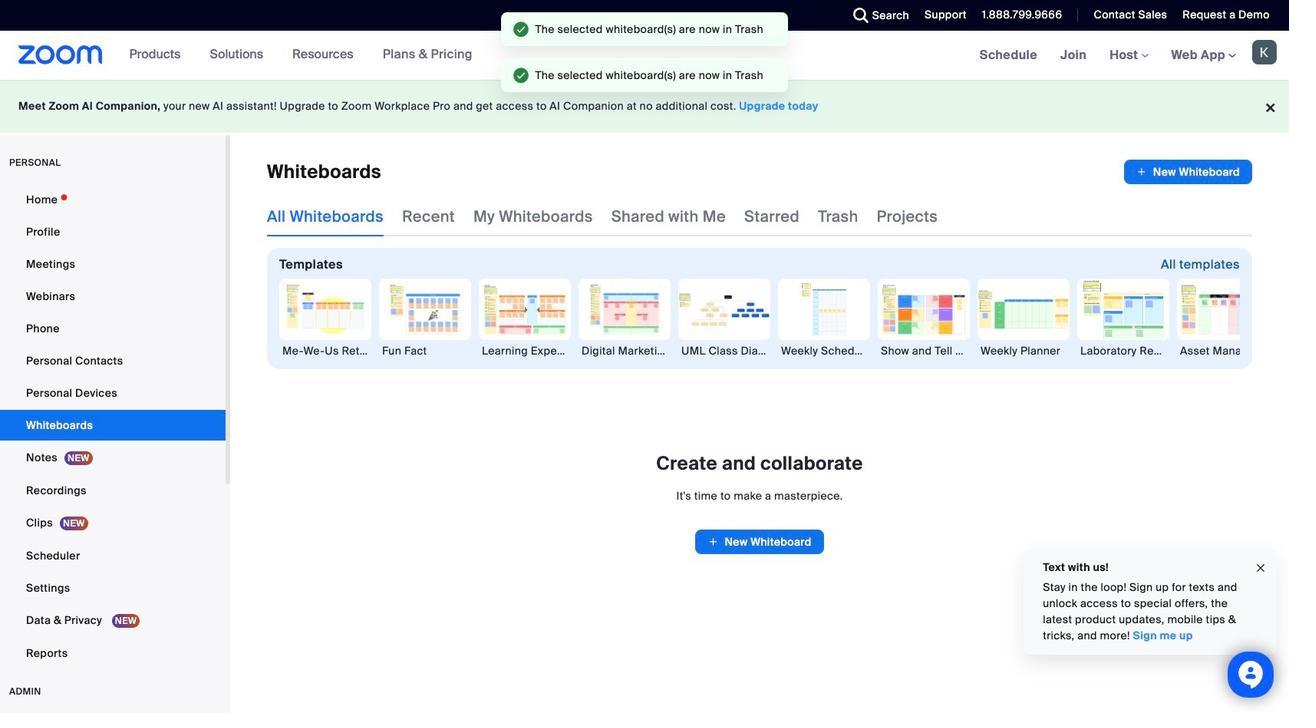 Task type: locate. For each thing, give the bounding box(es) containing it.
fun fact element
[[379, 343, 471, 359]]

add image for the topmost application
[[1137, 164, 1148, 180]]

success image
[[514, 21, 529, 37]]

application
[[1125, 160, 1253, 184], [696, 530, 824, 554]]

add image
[[1137, 164, 1148, 180], [708, 534, 719, 550]]

laboratory report element
[[1078, 343, 1170, 359]]

banner
[[0, 31, 1290, 81]]

close image
[[1255, 559, 1268, 577]]

success image
[[514, 68, 529, 83]]

1 vertical spatial add image
[[708, 534, 719, 550]]

personal menu menu
[[0, 184, 226, 670]]

1 vertical spatial application
[[696, 530, 824, 554]]

digital marketing canvas element
[[579, 343, 671, 359]]

1 horizontal spatial application
[[1125, 160, 1253, 184]]

meetings navigation
[[969, 31, 1290, 81]]

learning experience canvas element
[[479, 343, 571, 359]]

0 horizontal spatial add image
[[708, 534, 719, 550]]

zoom logo image
[[18, 45, 103, 64]]

profile picture image
[[1253, 40, 1277, 64]]

show and tell with a twist element
[[878, 343, 970, 359]]

tabs of all whiteboard page tab list
[[267, 197, 938, 236]]

1 horizontal spatial add image
[[1137, 164, 1148, 180]]

weekly planner element
[[978, 343, 1070, 359]]

footer
[[0, 80, 1290, 133]]

0 vertical spatial add image
[[1137, 164, 1148, 180]]



Task type: describe. For each thing, give the bounding box(es) containing it.
uml class diagram element
[[679, 343, 771, 359]]

weekly schedule element
[[778, 343, 871, 359]]

add image for leftmost application
[[708, 534, 719, 550]]

asset management element
[[1178, 343, 1270, 359]]

me-we-us retrospective element
[[279, 343, 372, 359]]

0 vertical spatial application
[[1125, 160, 1253, 184]]

0 horizontal spatial application
[[696, 530, 824, 554]]

product information navigation
[[118, 31, 484, 80]]



Task type: vqa. For each thing, say whether or not it's contained in the screenshot.
add icon corresponding to leftmost application
yes



